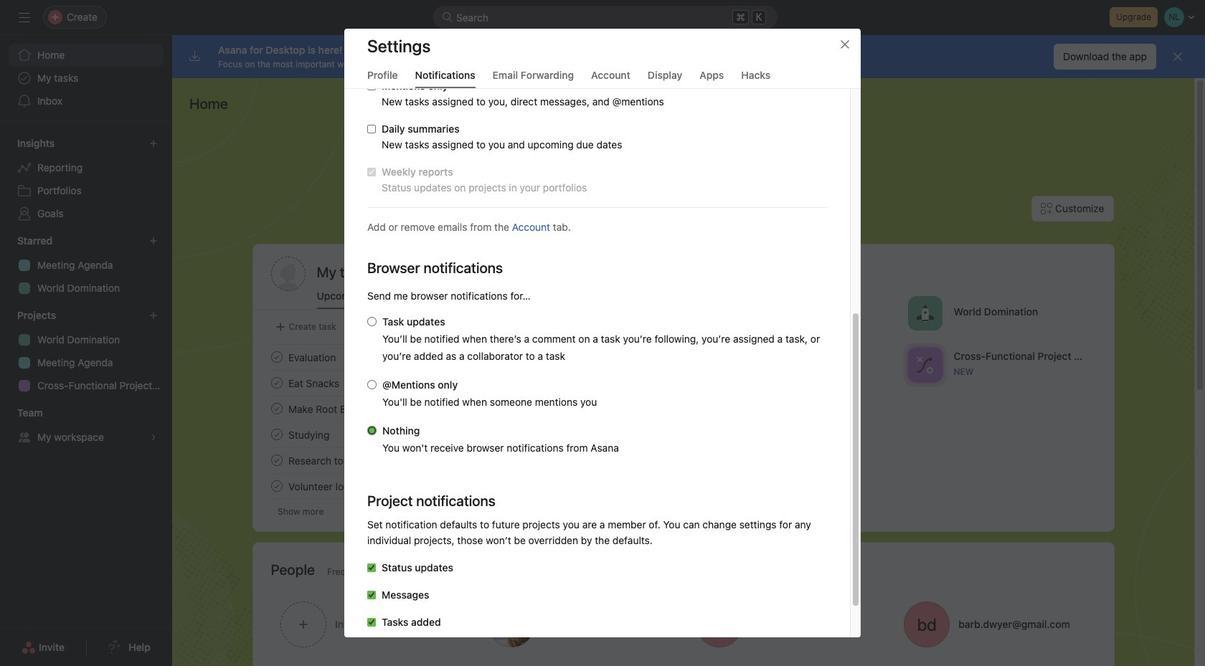 Task type: describe. For each thing, give the bounding box(es) containing it.
3 mark complete checkbox from the top
[[268, 478, 285, 495]]

1 mark complete image from the top
[[268, 400, 285, 418]]

3 mark complete image from the top
[[268, 452, 285, 469]]

teams element
[[0, 400, 172, 452]]

dismiss image
[[1172, 51, 1184, 62]]

add profile photo image
[[271, 257, 305, 291]]

1 mark complete checkbox from the top
[[268, 375, 285, 392]]

2 mark complete checkbox from the top
[[268, 426, 285, 443]]

close image
[[839, 39, 851, 50]]

prominent image
[[442, 11, 453, 23]]

1 mark complete checkbox from the top
[[268, 349, 285, 366]]

projects element
[[0, 303, 172, 400]]

line_and_symbols image
[[916, 356, 933, 373]]

starred element
[[0, 228, 172, 303]]



Task type: vqa. For each thing, say whether or not it's contained in the screenshot.
Mark complete checkbox to the bottom
yes



Task type: locate. For each thing, give the bounding box(es) containing it.
1 vertical spatial mark complete checkbox
[[268, 400, 285, 418]]

2 vertical spatial mark complete checkbox
[[268, 478, 285, 495]]

3 mark complete checkbox from the top
[[268, 452, 285, 469]]

3 mark complete image from the top
[[268, 478, 285, 495]]

1 mark complete image from the top
[[268, 349, 285, 366]]

0 vertical spatial mark complete checkbox
[[268, 349, 285, 366]]

rocket image
[[916, 305, 933, 322]]

None radio
[[367, 317, 377, 326], [367, 426, 377, 435], [367, 317, 377, 326], [367, 426, 377, 435]]

0 vertical spatial mark complete checkbox
[[268, 375, 285, 392]]

None radio
[[367, 380, 377, 390]]

0 vertical spatial mark complete image
[[268, 349, 285, 366]]

2 mark complete image from the top
[[268, 375, 285, 392]]

2 vertical spatial mark complete checkbox
[[268, 452, 285, 469]]

Mark complete checkbox
[[268, 349, 285, 366], [268, 400, 285, 418], [268, 452, 285, 469]]

2 vertical spatial mark complete image
[[268, 478, 285, 495]]

1 vertical spatial mark complete checkbox
[[268, 426, 285, 443]]

None checkbox
[[367, 125, 376, 133], [367, 168, 376, 176], [367, 564, 376, 573], [367, 618, 376, 627], [367, 125, 376, 133], [367, 168, 376, 176], [367, 564, 376, 573], [367, 618, 376, 627]]

1 vertical spatial mark complete image
[[268, 375, 285, 392]]

2 vertical spatial mark complete image
[[268, 452, 285, 469]]

insights element
[[0, 131, 172, 228]]

mark complete image
[[268, 400, 285, 418], [268, 426, 285, 443], [268, 478, 285, 495]]

mark complete image
[[268, 349, 285, 366], [268, 375, 285, 392], [268, 452, 285, 469]]

global element
[[0, 35, 172, 121]]

Mark complete checkbox
[[268, 375, 285, 392], [268, 426, 285, 443], [268, 478, 285, 495]]

1 vertical spatial mark complete image
[[268, 426, 285, 443]]

2 mark complete image from the top
[[268, 426, 285, 443]]

hide sidebar image
[[19, 11, 30, 23]]

0 vertical spatial mark complete image
[[268, 400, 285, 418]]

None checkbox
[[367, 82, 376, 90], [367, 591, 376, 600], [367, 82, 376, 90], [367, 591, 376, 600]]

2 mark complete checkbox from the top
[[268, 400, 285, 418]]



